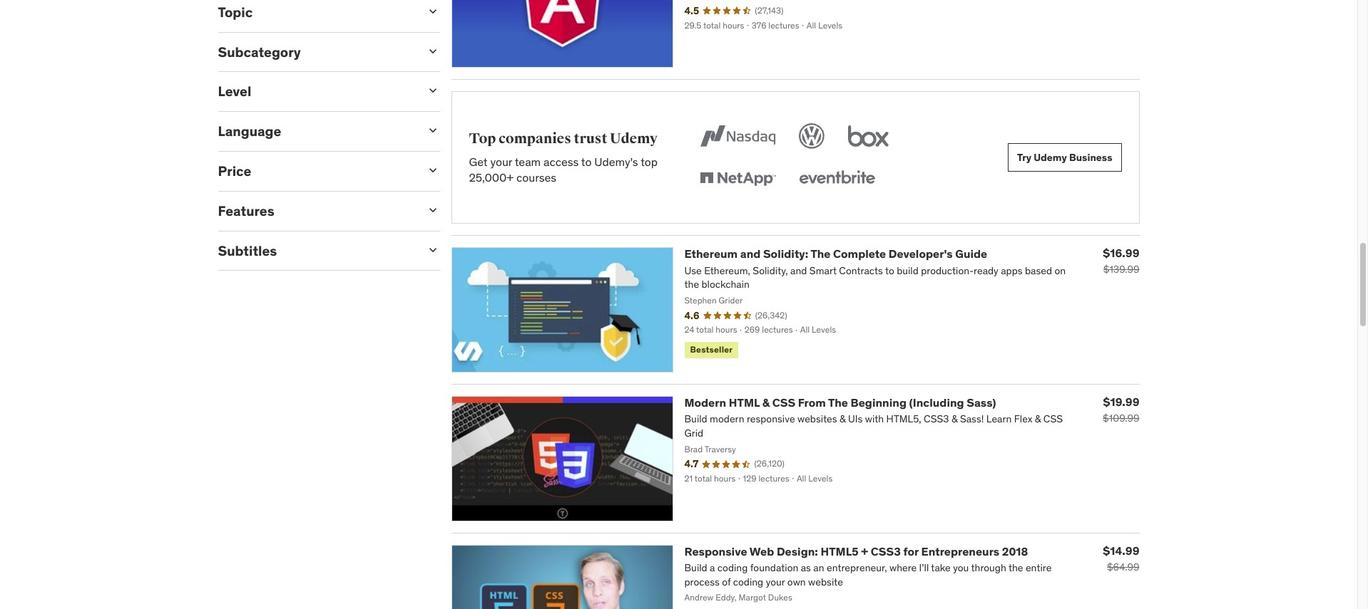 Task type: describe. For each thing, give the bounding box(es) containing it.
sass)
[[967, 396, 996, 410]]

features
[[218, 202, 274, 220]]

$19.99 $109.99
[[1103, 395, 1140, 425]]

complete
[[833, 247, 886, 261]]

small image for subcategory
[[426, 44, 440, 58]]

$64.99
[[1107, 561, 1140, 574]]

subcategory button
[[218, 43, 414, 60]]

modern html & css from the beginning (including sass)
[[684, 396, 996, 410]]

subtitles button
[[218, 242, 414, 259]]

udemy inside top companies trust udemy get your team access to udemy's top 25,000+ courses
[[610, 130, 658, 148]]

topic button
[[218, 3, 414, 21]]

&
[[762, 396, 770, 410]]

trust
[[574, 130, 607, 148]]

small image for topic
[[426, 4, 440, 18]]

$16.99
[[1103, 246, 1140, 261]]

level
[[218, 83, 251, 100]]

$16.99 $139.99
[[1103, 246, 1140, 276]]

$19.99
[[1103, 395, 1140, 410]]

html5
[[821, 545, 859, 559]]

try
[[1017, 151, 1031, 164]]

small image for features
[[426, 203, 440, 217]]

subtitles
[[218, 242, 277, 259]]

(including
[[909, 396, 964, 410]]

volkswagen image
[[796, 121, 828, 152]]

price
[[218, 163, 251, 180]]

try udemy business
[[1017, 151, 1112, 164]]

small image for level
[[426, 84, 440, 98]]

css3
[[871, 545, 901, 559]]

top companies trust udemy get your team access to udemy's top 25,000+ courses
[[469, 130, 658, 185]]

your
[[490, 155, 512, 169]]

html
[[729, 396, 760, 410]]

language
[[218, 123, 281, 140]]

25,000+
[[469, 171, 514, 185]]

web
[[750, 545, 774, 559]]

language button
[[218, 123, 414, 140]]

1 vertical spatial the
[[828, 396, 848, 410]]

$14.99
[[1103, 544, 1140, 559]]

level button
[[218, 83, 414, 100]]

features button
[[218, 202, 414, 220]]

responsive web design: html5 + css3 for entrepreneurs 2018 link
[[684, 545, 1028, 559]]

topic
[[218, 3, 253, 21]]

nasdaq image
[[697, 121, 779, 152]]

price button
[[218, 163, 414, 180]]

responsive web design: html5 + css3 for entrepreneurs 2018
[[684, 545, 1028, 559]]

ethereum
[[684, 247, 738, 261]]

for
[[903, 545, 919, 559]]



Task type: vqa. For each thing, say whether or not it's contained in the screenshot.


Task type: locate. For each thing, give the bounding box(es) containing it.
udemy right try at the right of the page
[[1034, 151, 1067, 164]]

guide
[[955, 247, 987, 261]]

box image
[[845, 121, 893, 152]]

modern html & css from the beginning (including sass) link
[[684, 396, 996, 410]]

2018
[[1002, 545, 1028, 559]]

css
[[772, 396, 795, 410]]

small image for price
[[426, 163, 440, 178]]

top
[[641, 155, 658, 169]]

entrepreneurs
[[921, 545, 1000, 559]]

1 small image from the top
[[426, 4, 440, 18]]

developer's
[[889, 247, 953, 261]]

the right the solidity:
[[811, 247, 831, 261]]

business
[[1069, 151, 1112, 164]]

access
[[544, 155, 579, 169]]

udemy up 'top'
[[610, 130, 658, 148]]

eventbrite image
[[796, 164, 878, 195]]

small image
[[426, 4, 440, 18], [426, 44, 440, 58], [426, 84, 440, 98], [426, 163, 440, 178], [426, 203, 440, 217], [426, 243, 440, 257]]

1 horizontal spatial udemy
[[1034, 151, 1067, 164]]

0 vertical spatial udemy
[[610, 130, 658, 148]]

team
[[515, 155, 541, 169]]

companies
[[499, 130, 571, 148]]

2 small image from the top
[[426, 44, 440, 58]]

the right from
[[828, 396, 848, 410]]

$109.99
[[1103, 412, 1140, 425]]

and
[[740, 247, 761, 261]]

$14.99 $64.99
[[1103, 544, 1140, 574]]

responsive
[[684, 545, 747, 559]]

from
[[798, 396, 826, 410]]

ethereum and solidity: the complete developer's guide link
[[684, 247, 987, 261]]

subcategory
[[218, 43, 301, 60]]

solidity:
[[763, 247, 808, 261]]

1 vertical spatial udemy
[[1034, 151, 1067, 164]]

udemy's
[[594, 155, 638, 169]]

small image
[[426, 124, 440, 138]]

top
[[469, 130, 496, 148]]

get
[[469, 155, 488, 169]]

modern
[[684, 396, 726, 410]]

4 small image from the top
[[426, 163, 440, 178]]

5 small image from the top
[[426, 203, 440, 217]]

+
[[861, 545, 868, 559]]

ethereum and solidity: the complete developer's guide
[[684, 247, 987, 261]]

3 small image from the top
[[426, 84, 440, 98]]

0 vertical spatial the
[[811, 247, 831, 261]]

netapp image
[[697, 164, 779, 195]]

design:
[[777, 545, 818, 559]]

beginning
[[851, 396, 907, 410]]

the
[[811, 247, 831, 261], [828, 396, 848, 410]]

courses
[[517, 171, 557, 185]]

try udemy business link
[[1008, 144, 1122, 172]]

udemy
[[610, 130, 658, 148], [1034, 151, 1067, 164]]

small image for subtitles
[[426, 243, 440, 257]]

$139.99
[[1103, 263, 1140, 276]]

0 horizontal spatial udemy
[[610, 130, 658, 148]]

6 small image from the top
[[426, 243, 440, 257]]

to
[[581, 155, 592, 169]]



